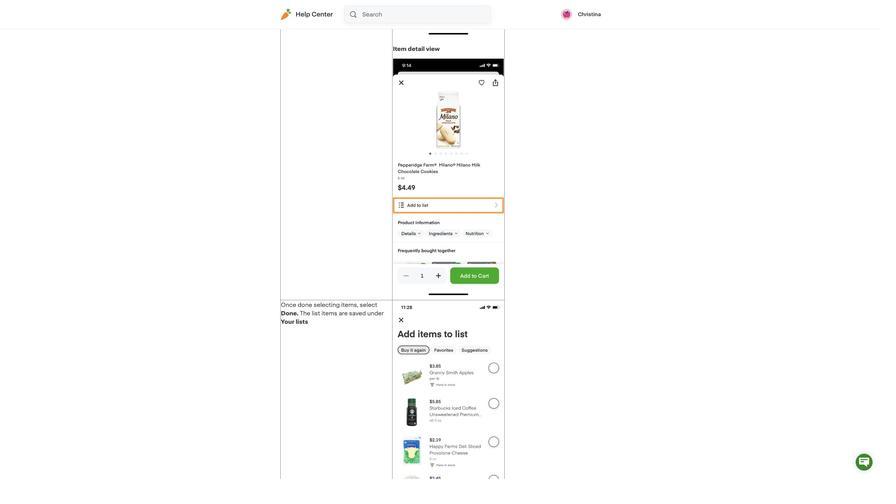 Task type: describe. For each thing, give the bounding box(es) containing it.
help
[[296, 12, 310, 17]]

once
[[281, 303, 296, 308]]

image7.png image
[[393, 301, 504, 480]]

saved
[[349, 311, 366, 317]]

list
[[312, 311, 320, 317]]

items
[[322, 311, 337, 317]]

user avatar image
[[561, 9, 572, 20]]

are
[[339, 311, 348, 317]]

center
[[312, 12, 333, 17]]

instacart image
[[280, 9, 291, 20]]

once done selecting items, select done. the list items are saved under your lists
[[281, 303, 384, 325]]

item
[[393, 46, 407, 52]]

christina
[[578, 12, 601, 17]]

lists
[[296, 320, 308, 325]]



Task type: vqa. For each thing, say whether or not it's contained in the screenshot.
IMAGE11.PNG
yes



Task type: locate. For each thing, give the bounding box(es) containing it.
selecting
[[314, 303, 340, 308]]

the
[[300, 311, 310, 317]]

image5.png image
[[393, 59, 504, 298]]

help center link
[[280, 9, 333, 20]]

Search search field
[[362, 6, 490, 23]]

christina link
[[561, 9, 601, 20]]

image11.png image
[[393, 0, 504, 37]]

item detail view
[[393, 46, 441, 52]]

view
[[426, 46, 440, 52]]

done.
[[281, 311, 299, 317]]

detail
[[408, 46, 425, 52]]

help center
[[296, 12, 333, 17]]

under
[[367, 311, 384, 317]]

done
[[298, 303, 312, 308]]

items,
[[341, 303, 358, 308]]

your
[[281, 320, 294, 325]]

select
[[360, 303, 377, 308]]



